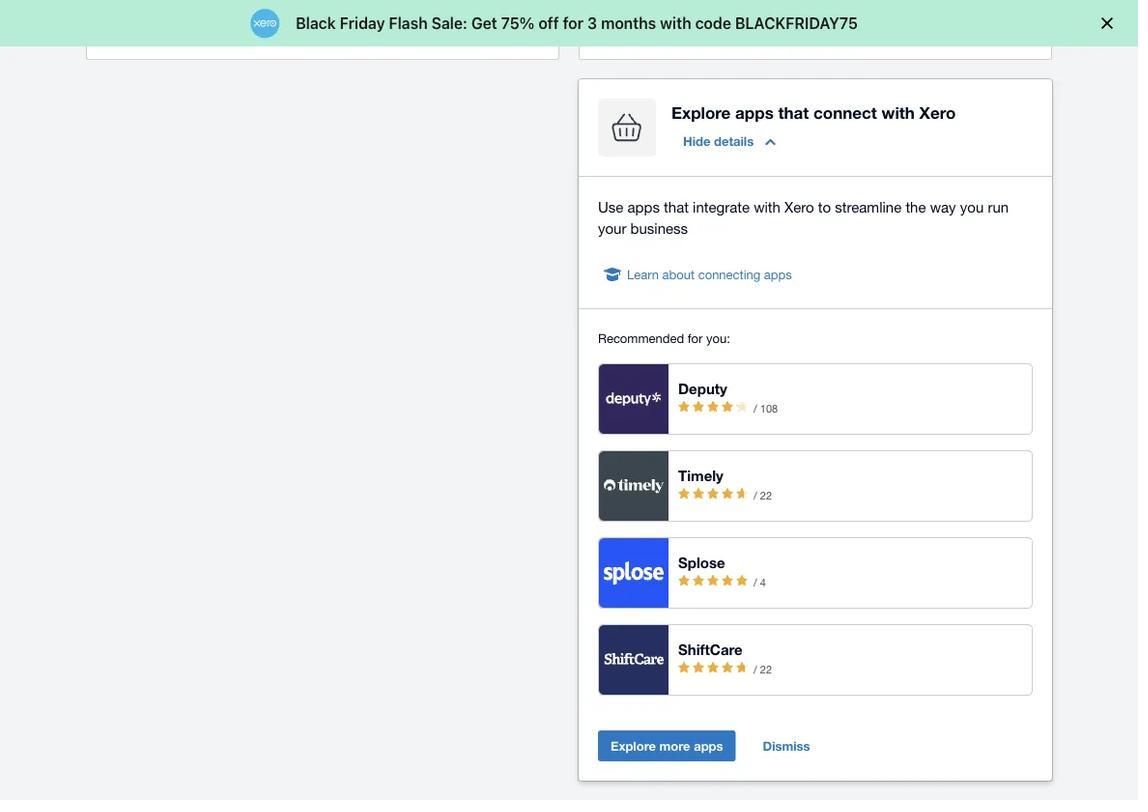 Task type: vqa. For each thing, say whether or not it's contained in the screenshot.
the bottommost WITH
yes



Task type: describe. For each thing, give the bounding box(es) containing it.
explore for explore apps that connect with xero
[[672, 103, 731, 122]]

/ 4
[[751, 576, 767, 589]]

apps inside use apps that integrate with xero to streamline the way you run your business
[[628, 198, 660, 215]]

apps right connecting
[[765, 267, 793, 282]]

explore more apps button
[[598, 731, 736, 762]]

that for integrate
[[664, 198, 689, 215]]

you:
[[707, 331, 731, 346]]

star rating: 5 out of 5 image
[[679, 572, 751, 592]]

deputy logo image
[[604, 391, 664, 408]]

4
[[761, 576, 767, 589]]

recommended for you: heading
[[598, 329, 1034, 348]]

apps inside button
[[694, 739, 724, 754]]

2 up from the left
[[707, 18, 722, 32]]

splose
[[679, 554, 726, 572]]

connecting
[[699, 267, 761, 282]]

shiftcare
[[679, 641, 743, 659]]

learn
[[627, 267, 659, 282]]

/ 22 for timely
[[751, 489, 773, 502]]

connect
[[814, 103, 878, 122]]

set up now for 2nd set up now button from the left
[[684, 18, 751, 32]]

hide details button
[[672, 126, 788, 157]]

shiftcare logo image
[[604, 652, 664, 669]]

22 for shiftcare
[[761, 663, 773, 676]]

dismiss
[[763, 739, 811, 754]]

/ for shiftcare
[[754, 663, 758, 676]]

explore for explore more apps
[[611, 739, 656, 754]]

xero for integrate
[[785, 198, 815, 215]]

with for connect
[[882, 103, 915, 122]]

your
[[598, 220, 627, 236]]

set up now for first set up now button from left
[[190, 18, 258, 32]]

you
[[961, 198, 984, 215]]

about
[[663, 267, 695, 282]]

/ for splose
[[754, 576, 758, 589]]

star rating: 4.67 out of 5 image
[[679, 485, 751, 505]]

hide
[[684, 134, 711, 149]]

star rating: 4.77 out of 5 image
[[679, 659, 751, 679]]

/ for deputy
[[754, 402, 758, 415]]

now for first set up now button from left
[[232, 18, 258, 32]]



Task type: locate. For each thing, give the bounding box(es) containing it.
to
[[819, 198, 832, 215]]

explore
[[672, 103, 731, 122], [611, 739, 656, 754]]

1 vertical spatial xero
[[785, 198, 815, 215]]

0 horizontal spatial up
[[214, 18, 229, 32]]

up
[[214, 18, 229, 32], [707, 18, 722, 32]]

1 vertical spatial 22
[[761, 663, 773, 676]]

set up now
[[190, 18, 258, 32], [684, 18, 751, 32]]

details
[[714, 134, 754, 149]]

/
[[754, 402, 758, 415], [754, 489, 758, 502], [754, 576, 758, 589], [754, 663, 758, 676]]

1 horizontal spatial explore
[[672, 103, 731, 122]]

splose logo image
[[604, 562, 664, 585]]

/ 22
[[751, 489, 773, 502], [751, 663, 773, 676]]

3 / from the top
[[754, 576, 758, 589]]

0 vertical spatial that
[[779, 103, 810, 122]]

1 vertical spatial that
[[664, 198, 689, 215]]

with right integrate
[[754, 198, 781, 215]]

timely logo image
[[604, 479, 664, 494]]

2 set up now from the left
[[684, 18, 751, 32]]

apps
[[736, 103, 774, 122], [628, 198, 660, 215], [765, 267, 793, 282], [694, 739, 724, 754]]

xero
[[920, 103, 957, 122], [785, 198, 815, 215]]

recommended for you:
[[598, 331, 731, 346]]

0 horizontal spatial set up now
[[190, 18, 258, 32]]

apps up details
[[736, 103, 774, 122]]

explore apps that connect with xero
[[672, 103, 957, 122]]

0 vertical spatial with
[[882, 103, 915, 122]]

xero right connect
[[920, 103, 957, 122]]

set up now button
[[179, 10, 292, 41], [672, 10, 785, 41]]

that for connect
[[779, 103, 810, 122]]

0 horizontal spatial set up now button
[[179, 10, 292, 41]]

22 right star rating: 4.77 out of 5 image
[[761, 663, 773, 676]]

108
[[761, 402, 778, 415]]

with right connect
[[882, 103, 915, 122]]

22
[[761, 489, 773, 502], [761, 663, 773, 676]]

1 set from the left
[[190, 18, 210, 32]]

0 vertical spatial xero
[[920, 103, 957, 122]]

with for integrate
[[754, 198, 781, 215]]

0 horizontal spatial set
[[190, 18, 210, 32]]

2 22 from the top
[[761, 663, 773, 676]]

add-ons icon image
[[598, 99, 656, 157]]

xero left "to" on the right
[[785, 198, 815, 215]]

use apps that integrate with xero to streamline the way you run your business
[[598, 198, 1009, 236]]

1 22 from the top
[[761, 489, 773, 502]]

0 horizontal spatial that
[[664, 198, 689, 215]]

that up business
[[664, 198, 689, 215]]

2 / 22 from the top
[[751, 663, 773, 676]]

22 right the star rating: 4.67 out of 5 image
[[761, 489, 773, 502]]

that
[[779, 103, 810, 122], [664, 198, 689, 215]]

dismiss button
[[752, 731, 822, 762]]

use
[[598, 198, 624, 215]]

/ right the star rating: 4.67 out of 5 image
[[754, 489, 758, 502]]

more
[[660, 739, 691, 754]]

0 horizontal spatial xero
[[785, 198, 815, 215]]

2 now from the left
[[725, 18, 751, 32]]

2 / from the top
[[754, 489, 758, 502]]

0 horizontal spatial with
[[754, 198, 781, 215]]

1 horizontal spatial set up now
[[684, 18, 751, 32]]

/ right star rating: 4.77 out of 5 image
[[754, 663, 758, 676]]

streamline
[[836, 198, 902, 215]]

learn about connecting apps link
[[627, 265, 793, 284]]

0 horizontal spatial explore
[[611, 739, 656, 754]]

0 horizontal spatial now
[[232, 18, 258, 32]]

now
[[232, 18, 258, 32], [725, 18, 751, 32]]

1 horizontal spatial set up now button
[[672, 10, 785, 41]]

for
[[688, 331, 703, 346]]

/ for timely
[[754, 489, 758, 502]]

1 horizontal spatial set
[[684, 18, 703, 32]]

hide details
[[684, 134, 754, 149]]

explore more apps
[[611, 739, 724, 754]]

recommended
[[598, 331, 685, 346]]

0 vertical spatial 22
[[761, 489, 773, 502]]

1 horizontal spatial xero
[[920, 103, 957, 122]]

1 horizontal spatial that
[[779, 103, 810, 122]]

learn about connecting apps
[[627, 267, 793, 282]]

1 / 22 from the top
[[751, 489, 773, 502]]

with
[[882, 103, 915, 122], [754, 198, 781, 215]]

1 set up now button from the left
[[179, 10, 292, 41]]

/ 22 for shiftcare
[[751, 663, 773, 676]]

taxes icon image
[[598, 0, 656, 41]]

4 / from the top
[[754, 663, 758, 676]]

0 vertical spatial / 22
[[751, 489, 773, 502]]

1 vertical spatial / 22
[[751, 663, 773, 676]]

xero for connect
[[920, 103, 957, 122]]

0 vertical spatial explore
[[672, 103, 731, 122]]

xero inside use apps that integrate with xero to streamline the way you run your business
[[785, 198, 815, 215]]

star rating: 4.08 out of 5 image
[[679, 398, 751, 418]]

run
[[988, 198, 1009, 215]]

set
[[190, 18, 210, 32], [684, 18, 703, 32]]

dialog
[[0, 0, 1139, 46]]

/ left 108
[[754, 402, 758, 415]]

2 set up now button from the left
[[672, 10, 785, 41]]

1 horizontal spatial with
[[882, 103, 915, 122]]

explore up the hide
[[672, 103, 731, 122]]

/ left 4
[[754, 576, 758, 589]]

explore inside 'explore more apps' button
[[611, 739, 656, 754]]

/ 108
[[751, 402, 778, 415]]

business
[[631, 220, 688, 236]]

22 for timely
[[761, 489, 773, 502]]

with inside use apps that integrate with xero to streamline the way you run your business
[[754, 198, 781, 215]]

deputy
[[679, 380, 728, 397]]

/ 22 up dismiss in the right of the page
[[751, 663, 773, 676]]

timely
[[679, 467, 724, 484]]

the
[[906, 198, 927, 215]]

way
[[931, 198, 957, 215]]

1 vertical spatial explore
[[611, 739, 656, 754]]

1 set up now from the left
[[190, 18, 258, 32]]

apps up business
[[628, 198, 660, 215]]

1 horizontal spatial now
[[725, 18, 751, 32]]

that left connect
[[779, 103, 810, 122]]

that inside use apps that integrate with xero to streamline the way you run your business
[[664, 198, 689, 215]]

1 up from the left
[[214, 18, 229, 32]]

2 set from the left
[[684, 18, 703, 32]]

integrate
[[693, 198, 750, 215]]

1 vertical spatial with
[[754, 198, 781, 215]]

1 / from the top
[[754, 402, 758, 415]]

1 now from the left
[[232, 18, 258, 32]]

1 horizontal spatial up
[[707, 18, 722, 32]]

apps right more
[[694, 739, 724, 754]]

now for 2nd set up now button from the left
[[725, 18, 751, 32]]

/ 22 up 4
[[751, 489, 773, 502]]

explore left more
[[611, 739, 656, 754]]



